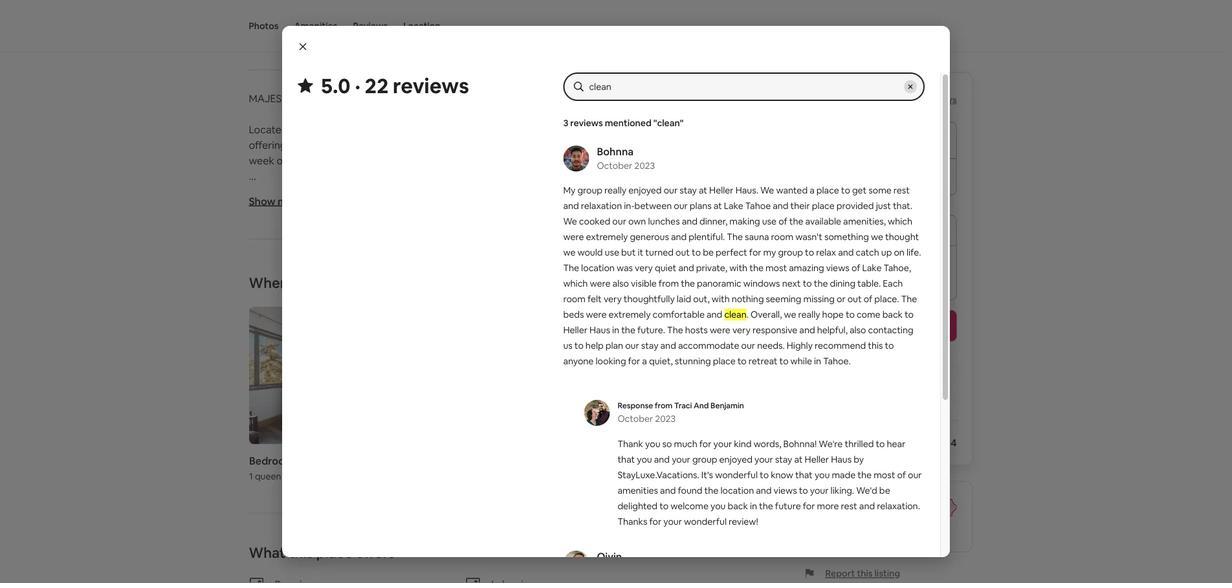 Task type: vqa. For each thing, say whether or not it's contained in the screenshot.
topmost $8,814
yes



Task type: locate. For each thing, give the bounding box(es) containing it.
views inside a home for all seasons, and retaining its gorgeous redwood post and beam architecture and soaring granite fireplace, this cozy but spacious mountain lodge is the perfect basecamp for all of your tahoe adventures. enjoy panoramic views from rubicon peak to mt rose, and sapphire blue waters that appear to be so close you could almost reach it. the heller haus is perched atop a vista that allows for a truly four season tahoe experience.
[[536, 449, 563, 463]]

3 inside 5.0 · 22 reviews dialog
[[564, 117, 569, 129]]

non-refundable · $7,963 total
[[757, 225, 877, 237]]

1 vertical spatial or
[[642, 372, 652, 385]]

the down boasting
[[291, 154, 307, 167]]

which up felt
[[564, 278, 588, 289]]

where you'll sleep
[[249, 274, 370, 292]]

1 vertical spatial from
[[655, 401, 673, 411]]

1 vertical spatial but
[[433, 434, 450, 447]]

fee.
[[802, 497, 820, 510]]

0 vertical spatial or
[[837, 293, 846, 305]]

1 / 3
[[596, 275, 612, 287]]

2 horizontal spatial stay
[[775, 454, 793, 465]]

enjoyed up between
[[629, 185, 662, 196]]

the left fee.
[[782, 510, 798, 523]]

of inside thank you so much for your kind words, bohnna! we're thrilled to hear that you and your group enjoyed your stay at heller haus by stayluxe.vacations. it's wonderful to know that you made the most of our amenities and found the location and views to your liking. we'd be delighted to welcome you back in the future for more rest and relaxation. thanks for your wonderful review!
[[898, 469, 906, 481]]

almost
[[587, 465, 619, 478]]

- left granite
[[249, 263, 253, 276]]

lodge
[[543, 434, 570, 447]]

1 horizontal spatial lake
[[863, 262, 882, 274]]

with
[[730, 262, 748, 274], [712, 293, 730, 305], [620, 341, 640, 354], [291, 558, 312, 571]]

which
[[888, 216, 913, 227], [564, 278, 588, 289]]

1 horizontal spatial while
[[791, 355, 812, 367]]

bohnna image
[[564, 146, 589, 172]]

1 horizontal spatial so
[[663, 438, 672, 450]]

1 vertical spatial traci
[[675, 401, 692, 411]]

alder
[[384, 558, 408, 571]]

the inside traci and benjamin covers the service fee for their guests.
[[782, 510, 798, 523]]

which up thought
[[888, 216, 913, 227]]

were up accommodate
[[710, 324, 731, 336]]

None radio
[[935, 224, 949, 238], [935, 254, 949, 268], [935, 224, 949, 238], [935, 254, 949, 268]]

$8,814 inside refundable · $8,814 total free cancellation before nov 24. cancel before dec 17 for a partial refund.
[[811, 255, 838, 267]]

0 vertical spatial unload
[[523, 558, 555, 571]]

2 horizontal spatial out
[[848, 293, 862, 305]]

panoramic inside located in tahoe's storied west shore, the heller haus is the latest stayluxe rubicon offering, boasting majestic panoramic lake views, a rustic yet refined setting to enjoy a week on the slopes.
[[378, 139, 429, 152]]

1 vertical spatial also
[[850, 324, 867, 336]]

and up much
[[694, 401, 709, 411]]

stay down future.
[[641, 340, 659, 352]]

location inside the my group really enjoyed our stay at heller haus. we wanted a place to get some rest and relaxation in-between our plans at lake tahoe and their place provided just that. we cooked our own lunches and dinner, making use of the available amenities, which were extremely generous and plentiful. the sauna room wasn't something we thought we would use but it turned out to be perfect for my group to relax and catch up on life. the location was very quiet and private, with the most amazing views of lake tahoe, which were also visible from the panoramic windows next to the dining table. each room felt very thoughtfully laid out, with nothing seeming missing or out of place. the beds were extremely comfortable and
[[581, 262, 615, 274]]

1 horizontal spatial stunning
[[675, 355, 711, 367]]

5.0 · 22 reviews dialog
[[282, 26, 950, 583]]

kind
[[734, 438, 752, 450]]

1 horizontal spatial service
[[801, 510, 835, 523]]

bohnna image
[[564, 146, 589, 172]]

0 horizontal spatial perfect
[[600, 434, 637, 447]]

shake
[[319, 574, 348, 583]]

1 vertical spatial total
[[840, 255, 859, 267]]

a
[[249, 418, 256, 432]]

1 horizontal spatial up
[[882, 247, 892, 258]]

1 horizontal spatial or
[[837, 293, 846, 305]]

report
[[826, 568, 855, 580]]

wonderful
[[715, 469, 758, 481], [684, 516, 727, 528]]

rubicon inside located in tahoe's storied west shore, the heller haus is the latest stayluxe rubicon offering, boasting majestic panoramic lake views, a rustic yet refined setting to enjoy a week on the slopes.
[[610, 123, 649, 136]]

stunning down character at the left bottom
[[269, 372, 310, 385]]

1 vertical spatial we
[[564, 247, 576, 258]]

1 vertical spatial 3
[[349, 216, 355, 230]]

we
[[761, 185, 775, 196], [564, 216, 577, 227]]

5 - from the top
[[249, 263, 253, 276]]

0 horizontal spatial enjoyed
[[629, 185, 662, 196]]

(sleeps
[[468, 216, 502, 230]]

1 horizontal spatial traci
[[675, 401, 692, 411]]

with inside greeted with the warmth of alder and redwoods, you can unload your gear as you enter the mudroom. shake the snow off your boots, unload your gear, and head inside the ol
[[291, 558, 312, 571]]

back
[[883, 309, 903, 320], [728, 500, 748, 512]]

0 horizontal spatial 3
[[349, 216, 355, 230]]

the left future on the right of page
[[759, 500, 774, 512]]

room
[[771, 231, 794, 243], [564, 293, 586, 305]]

so left much
[[663, 438, 672, 450]]

back inside ".  overall, we really hope to come back to heller haus in the future. the hosts were very responsive and helpful, also contacting us to help plan our stay and accommodate our needs. highly recommend this to anyone looking for a quiet, stunning place to retreat to while in tahoe."
[[883, 309, 903, 320]]

1 horizontal spatial panoramic
[[483, 449, 534, 463]]

were
[[564, 231, 584, 243], [590, 278, 611, 289], [586, 309, 607, 320], [710, 324, 731, 336]]

that
[[618, 454, 635, 465], [413, 465, 432, 478], [796, 469, 813, 481], [434, 480, 454, 494]]

enjoyed inside the my group really enjoyed our stay at heller haus. we wanted a place to get some rest and relaxation in-between our plans at lake tahoe and their place provided just that. we cooked our own lunches and dinner, making use of the available amenities, which were extremely generous and plentiful. the sauna room wasn't something we thought we would use but it turned out to be perfect for my group to relax and catch up on life. the location was very quiet and private, with the most amazing views of lake tahoe, which were also visible from the panoramic windows next to the dining table. each room felt very thoughtfully laid out, with nothing seeming missing or out of place. the beds were extremely comfortable and
[[629, 185, 662, 196]]

in inside thoughtfully renovated and restored in 2023, the heller haus returns to tahoe with the rich character of a classic alpine lodge, while delivering refined modern appointments and stunning design allowing you to unwind after an exhilarating day on the slopes, or a an epic day out on the lake.
[[426, 341, 434, 354]]

october down response on the right of the page
[[618, 413, 653, 425]]

were down felt
[[586, 309, 607, 320]]

a down renovated
[[330, 356, 335, 369]]

review!
[[729, 516, 759, 528]]

this inside ".  overall, we really hope to come back to heller haus in the future. the hosts were very responsive and helpful, also contacting us to help plan our stay and accommodate our needs. highly recommend this to anyone looking for a quiet, stunning place to retreat to while in tahoe."
[[868, 340, 883, 352]]

1 horizontal spatial their
[[871, 510, 893, 523]]

0 horizontal spatial benjamin
[[339, 20, 384, 33]]

1 vertical spatial yet
[[892, 352, 906, 364]]

heller inside a home for all seasons, and retaining its gorgeous redwood post and beam architecture and soaring granite fireplace, this cozy but spacious mountain lodge is the perfect basecamp for all of your tahoe adventures. enjoy panoramic views from rubicon peak to mt rose, and sapphire blue waters that appear to be so close you could almost reach it. the heller haus is perched atop a vista that allows for a truly four season tahoe experience.
[[269, 480, 297, 494]]

so inside thank you so much for your kind words, bohnna! we're thrilled to hear that you and your group enjoyed your stay at heller haus by stayluxe.vacations. it's wonderful to know that you made the most of our amenities and found the location and views to your liking. we'd be delighted to welcome you back in the future for more rest and relaxation. thanks for your wonderful review!
[[663, 438, 672, 450]]

you down alpine
[[388, 372, 405, 385]]

of inside thoughtfully renovated and restored in 2023, the heller haus returns to tahoe with the rich character of a classic alpine lodge, while delivering refined modern appointments and stunning design allowing you to unwind after an exhilarating day on the slopes, or a an epic day out on the lake.
[[317, 356, 327, 369]]

1 horizontal spatial very
[[635, 262, 653, 274]]

dec
[[757, 281, 771, 291]]

4
[[399, 216, 405, 230], [255, 232, 261, 245]]

haus up exhilarating
[[513, 341, 537, 354]]

0 vertical spatial perfect
[[716, 247, 748, 258]]

were inside ".  overall, we really hope to come back to heller haus in the future. the hosts were very responsive and helpful, also contacting us to help plan our stay and accommodate our needs. highly recommend this to anyone looking for a quiet, stunning place to retreat to while in tahoe."
[[710, 324, 731, 336]]

we inside ".  overall, we really hope to come back to heller haus in the future. the hosts were very responsive and helpful, also contacting us to help plan our stay and accommodate our needs. highly recommend this to anyone looking for a quiet, stunning place to retreat to while in tahoe."
[[784, 309, 797, 320]]

views up no service fee.
[[774, 485, 797, 497]]

2023 down enjoy
[[635, 160, 655, 172]]

1 vertical spatial stunning
[[269, 372, 310, 385]]

stunning inside ".  overall, we really hope to come back to heller haus in the future. the hosts were very responsive and helpful, also contacting us to help plan our stay and accommodate our needs. highly recommend this to anyone looking for a quiet, stunning place to retreat to while in tahoe."
[[675, 355, 711, 367]]

benjamin for is
[[339, 20, 384, 33]]

1 vertical spatial rubicon
[[590, 449, 629, 463]]

haus inside ".  overall, we really hope to come back to heller haus in the future. the hosts were very responsive and helpful, also contacting us to help plan our stay and accommodate our needs. highly recommend this to anyone looking for a quiet, stunning place to retreat to while in tahoe."
[[590, 324, 610, 336]]

0 horizontal spatial while
[[433, 356, 458, 369]]

an down delivering
[[483, 372, 494, 385]]

stay inside the my group really enjoyed our stay at heller haus. we wanted a place to get some rest and relaxation in-between our plans at lake tahoe and their place provided just that. we cooked our own lunches and dinner, making use of the available amenities, which were extremely generous and plentiful. the sauna room wasn't something we thought we would use but it turned out to be perfect for my group to relax and catch up on life. the location was very quiet and private, with the most amazing views of lake tahoe, which were also visible from the panoramic windows next to the dining table. each room felt very thoughtfully laid out, with nothing seeming missing or out of place. the beds were extremely comfortable and
[[680, 185, 697, 196]]

of up snow at the left
[[372, 558, 382, 571]]

accommodate
[[678, 340, 740, 352]]

haus down the "sapphire"
[[299, 480, 323, 494]]

an left the 'epic'
[[249, 387, 260, 400]]

1 horizontal spatial we
[[784, 309, 797, 320]]

1 horizontal spatial stay
[[680, 185, 697, 196]]

0 vertical spatial yet
[[520, 139, 536, 152]]

rest inside thank you so much for your kind words, bohnna! we're thrilled to hear that you and your group enjoyed your stay at heller haus by stayluxe.vacations. it's wonderful to know that you made the most of our amenities and found the location and views to your liking. we'd be delighted to welcome you back in the future for more rest and relaxation. thanks for your wonderful review!
[[841, 500, 858, 512]]

benjamin up kind
[[711, 401, 744, 411]]

1 horizontal spatial $8,814
[[926, 436, 957, 450]]

starlink
[[277, 278, 316, 292]]

out up quiet at the right top of the page
[[676, 247, 690, 258]]

this down retaining
[[389, 434, 406, 447]]

1 vertical spatial up
[[882, 247, 892, 258]]

retaining
[[380, 418, 422, 432]]

1 horizontal spatial use
[[762, 216, 777, 227]]

out
[[676, 247, 690, 258], [848, 293, 862, 305], [305, 387, 321, 400]]

for down granite
[[301, 449, 315, 463]]

for right fee
[[855, 510, 869, 523]]

1 horizontal spatial lake
[[431, 139, 450, 152]]

heller up views,
[[453, 123, 480, 136]]

inside
[[597, 574, 625, 583]]

amenities
[[294, 20, 338, 32]]

0 vertical spatial day
[[554, 372, 571, 385]]

or
[[837, 293, 846, 305], [642, 372, 652, 385]]

located in tahoe's storied west shore, the heller haus is the latest stayluxe rubicon offering, boasting majestic panoramic lake views, a rustic yet refined setting to enjoy a week on the slopes.
[[249, 123, 659, 167]]

2 vertical spatial stay
[[775, 454, 793, 465]]

benjamin inside traci and benjamin is a superhost superhosts are experienced, highly rated hosts.
[[339, 20, 384, 33]]

2 vertical spatial at
[[795, 454, 803, 465]]

benjamin down the we'd
[[873, 497, 917, 510]]

location up no
[[721, 485, 754, 497]]

back inside thank you so much for your kind words, bohnna! we're thrilled to hear that you and your group enjoyed your stay at heller haus by stayluxe.vacations. it's wonderful to know that you made the most of our amenities and found the location and views to your liking. we'd be delighted to welcome you back in the future for more rest and relaxation. thanks for your wonderful review!
[[728, 500, 748, 512]]

refundable
[[777, 225, 823, 237]]

superhost
[[403, 20, 454, 33]]

this up the "charged"
[[868, 340, 883, 352]]

refined inside located in tahoe's storied west shore, the heller haus is the latest stayluxe rubicon offering, boasting majestic panoramic lake views, a rustic yet refined setting to enjoy a week on the slopes.
[[538, 139, 572, 152]]

their inside the my group really enjoyed our stay at heller haus. we wanted a place to get some rest and relaxation in-between our plans at lake tahoe and their place provided just that. we cooked our own lunches and dinner, making use of the available amenities, which were extremely generous and plentiful. the sauna room wasn't something we thought we would use but it turned out to be perfect for my group to relax and catch up on life. the location was very quiet and private, with the most amazing views of lake tahoe, which were also visible from the panoramic windows next to the dining table. each room felt very thoughtfully laid out, with nothing seeming missing or out of place. the beds were extremely comfortable and
[[791, 200, 810, 212]]

0 vertical spatial 2023
[[635, 160, 655, 172]]

thank
[[618, 438, 644, 450]]

2023 up much
[[655, 413, 676, 425]]

day
[[554, 372, 571, 385], [285, 387, 303, 400]]

but
[[622, 247, 636, 258], [433, 434, 450, 447]]

1 horizontal spatial rest
[[894, 185, 910, 196]]

of up the "sapphire"
[[330, 449, 340, 463]]

be inside thank you so much for your kind words, bohnna! we're thrilled to hear that you and your group enjoyed your stay at heller haus by stayluxe.vacations. it's wonderful to know that you made the most of our amenities and found the location and views to your liking. we'd be delighted to welcome you back in the future for more rest and relaxation. thanks for your wonderful review!
[[880, 485, 891, 497]]

while inside thoughtfully renovated and restored in 2023, the heller haus returns to tahoe with the rich character of a classic alpine lodge, while delivering refined modern appointments and stunning design allowing you to unwind after an exhilarating day on the slopes, or a an epic day out on the lake.
[[433, 356, 458, 369]]

you right as
[[617, 558, 635, 571]]

catch
[[856, 247, 880, 258]]

panoramic inside the my group really enjoyed our stay at heller haus. we wanted a place to get some rest and relaxation in-between our plans at lake tahoe and their place provided just that. we cooked our own lunches and dinner, making use of the available amenities, which were extremely generous and plentiful. the sauna room wasn't something we thought we would use but it turned out to be perfect for my group to relax and catch up on life. the location was very quiet and private, with the most amazing views of lake tahoe, which were also visible from the panoramic windows next to the dining table. each room felt very thoughtfully laid out, with nothing seeming missing or out of place. the beds were extremely comfortable and
[[697, 278, 742, 289]]

their down wanted
[[791, 200, 810, 212]]

table.
[[858, 278, 881, 289]]

between
[[635, 200, 672, 212]]

0 horizontal spatial but
[[433, 434, 450, 447]]

or down refund.
[[837, 293, 846, 305]]

and for traci and benjamin is a superhost superhosts are experienced, highly rated hosts.
[[316, 20, 337, 33]]

a inside traci and benjamin is a superhost superhosts are experienced, highly rated hosts.
[[395, 20, 401, 33]]

use up was
[[605, 247, 620, 258]]

total before taxes
[[748, 436, 837, 450]]

up inside the my group really enjoyed our stay at heller haus. we wanted a place to get some rest and relaxation in-between our plans at lake tahoe and their place provided just that. we cooked our own lunches and dinner, making use of the available amenities, which were extremely generous and plentiful. the sauna room wasn't something we thought we would use but it turned out to be perfect for my group to relax and catch up on life. the location was very quiet and private, with the most amazing views of lake tahoe, which were also visible from the panoramic windows next to the dining table. each room felt very thoughtfully laid out, with nothing seeming missing or out of place. the beds were extremely comfortable and
[[882, 247, 892, 258]]

at
[[699, 185, 708, 196], [714, 200, 722, 212], [795, 454, 803, 465]]

refund.
[[825, 281, 850, 291]]

2 horizontal spatial at
[[795, 454, 803, 465]]

from right response on the right of the page
[[655, 401, 673, 411]]

of down catch
[[852, 262, 861, 274]]

and up superhosts
[[316, 20, 337, 33]]

found
[[678, 485, 703, 497]]

refined for yet
[[538, 139, 572, 152]]

0 vertical spatial back
[[883, 309, 903, 320]]

1 vertical spatial rest
[[841, 500, 858, 512]]

panoramic down private,
[[697, 278, 742, 289]]

can
[[503, 558, 520, 571]]

we left cooked
[[564, 216, 577, 227]]

2 horizontal spatial reviews
[[924, 94, 957, 106]]

1 inside - panoramic lake view ~ 3000 sq ft luxury lodge - 5 bedrooms, 1 king, 3 queens, 4 twins bunks, (sleeps up to 12) - 4 bathrooms - fully equipped gourmet kitchen - granite hearth and wood burning fireplace - fast starlink mesh wifi - ski storage and pantry
[[317, 216, 321, 230]]

from inside a home for all seasons, and retaining its gorgeous redwood post and beam architecture and soaring granite fireplace, this cozy but spacious mountain lodge is the perfect basecamp for all of your tahoe adventures. enjoy panoramic views from rubicon peak to mt rose, and sapphire blue waters that appear to be so close you could almost reach it. the heller haus is perched atop a vista that allows for a truly four season tahoe experience.
[[565, 449, 588, 463]]

and inside response from traci and benjamin october 2023
[[694, 401, 709, 411]]

5.0 · 22 reviews inside dialog
[[321, 72, 469, 99]]

alpine
[[371, 356, 399, 369]]

views
[[827, 262, 850, 274], [536, 449, 563, 463], [774, 485, 797, 497]]

2 | from the left
[[351, 92, 353, 105]]

rubicon up almost
[[590, 449, 629, 463]]

the up missing
[[814, 278, 828, 289]]

back up review! on the bottom of page
[[728, 500, 748, 512]]

the down greeted
[[249, 574, 265, 583]]

indulge in the serene beauty of lake tahoe from the comfort of our modern rustic bedroom, thoughtfully designed to provide a refined mountain escape and elevate your stay. image
[[249, 307, 455, 444], [249, 307, 455, 444]]

0 horizontal spatial $8,814
[[811, 255, 838, 267]]

this inside a home for all seasons, and retaining its gorgeous redwood post and beam architecture and soaring granite fireplace, this cozy but spacious mountain lodge is the perfect basecamp for all of your tahoe adventures. enjoy panoramic views from rubicon peak to mt rose, and sapphire blue waters that appear to be so close you could almost reach it. the heller haus is perched atop a vista that allows for a truly four season tahoe experience.
[[389, 434, 406, 447]]

panoramic down mountain
[[483, 449, 534, 463]]

october
[[597, 160, 633, 172], [618, 413, 653, 425]]

|
[[300, 92, 303, 105], [351, 92, 353, 105]]

in up plan
[[612, 324, 620, 336]]

1 horizontal spatial 3
[[564, 117, 569, 129]]

0 horizontal spatial very
[[604, 293, 622, 305]]

1 horizontal spatial and
[[694, 401, 709, 411]]

1 horizontal spatial 5.0 · 22 reviews
[[893, 94, 957, 106]]

in up review! on the bottom of page
[[750, 500, 757, 512]]

rest up that.
[[894, 185, 910, 196]]

for inside refundable · $8,814 total free cancellation before nov 24. cancel before dec 17 for a partial refund.
[[782, 281, 793, 291]]

0 horizontal spatial |
[[300, 92, 303, 105]]

policies
[[800, 205, 829, 213]]

rubicon
[[610, 123, 649, 136], [590, 449, 629, 463]]

heller inside thoughtfully renovated and restored in 2023, the heller haus returns to tahoe with the rich character of a classic alpine lodge, while delivering refined modern appointments and stunning design allowing you to unwind after an exhilarating day on the slopes, or a an epic day out on the lake.
[[483, 341, 511, 354]]

$2,838 night
[[748, 89, 821, 107]]

granite
[[307, 434, 340, 447]]

1 horizontal spatial enjoyed
[[720, 454, 753, 465]]

as
[[605, 558, 615, 571]]

benjamin inside response from traci and benjamin october 2023
[[711, 401, 744, 411]]

"clean"
[[654, 117, 684, 129]]

majestic
[[249, 92, 298, 105]]

before down life. at top
[[899, 271, 923, 281]]

looking
[[596, 355, 626, 367]]

future.
[[638, 324, 666, 336]]

we down seeming
[[784, 309, 797, 320]]

panoramic
[[378, 139, 429, 152], [697, 278, 742, 289], [483, 449, 534, 463]]

boasting
[[291, 139, 333, 152]]

and up stayluxe.vacations.
[[654, 454, 670, 465]]

very inside ".  overall, we really hope to come back to heller haus in the future. the hosts were very responsive and helpful, also contacting us to help plan our stay and accommodate our needs. highly recommend this to anyone looking for a quiet, stunning place to retreat to while in tahoe."
[[733, 324, 751, 336]]

3000
[[257, 201, 282, 214]]

refined up exhilarating
[[509, 356, 543, 369]]

traci and benjamin image
[[584, 400, 610, 426], [584, 400, 610, 426]]

1 horizontal spatial |
[[351, 92, 353, 105]]

the up laid
[[681, 278, 695, 289]]

experienced,
[[355, 37, 409, 48]]

perfect inside a home for all seasons, and retaining its gorgeous redwood post and beam architecture and soaring granite fireplace, this cozy but spacious mountain lodge is the perfect basecamp for all of your tahoe adventures. enjoy panoramic views from rubicon peak to mt rose, and sapphire blue waters that appear to be so close you could almost reach it. the heller haus is perched atop a vista that allows for a truly four season tahoe experience.
[[600, 434, 637, 447]]

show more
[[249, 195, 304, 208]]

hearth
[[293, 263, 325, 276]]

at down bohnna!
[[795, 454, 803, 465]]

with up mudroom.
[[291, 558, 312, 571]]

haus up rustic
[[483, 123, 506, 136]]

up right (sleeps
[[504, 216, 516, 230]]

peak
[[631, 449, 654, 463]]

warmth
[[333, 558, 370, 571]]

a inside refundable · $8,814 total free cancellation before nov 24. cancel before dec 17 for a partial refund.
[[794, 281, 799, 291]]

shore,
[[402, 123, 432, 136]]

1 vertical spatial perfect
[[600, 434, 637, 447]]

stay inside ".  overall, we really hope to come back to heller haus in the future. the hosts were very responsive and helpful, also contacting us to help plan our stay and accommodate our needs. highly recommend this to anyone looking for a quiet, stunning place to retreat to while in tahoe."
[[641, 340, 659, 352]]

october inside response from traci and benjamin october 2023
[[618, 413, 653, 425]]

0 horizontal spatial room
[[564, 293, 586, 305]]

1 | from the left
[[300, 92, 303, 105]]

1 horizontal spatial views
[[774, 485, 797, 497]]

0 horizontal spatial panoramic
[[378, 139, 429, 152]]

1 vertical spatial panoramic
[[697, 278, 742, 289]]

tahoe down haus.
[[746, 200, 771, 212]]

are
[[339, 37, 353, 48]]

2 vertical spatial traci
[[826, 497, 849, 510]]

in up boasting
[[290, 123, 299, 136]]

our up relaxation.
[[908, 469, 922, 481]]

benjamin up are
[[339, 20, 384, 33]]

fast
[[255, 278, 275, 292]]

double the fun, double the beds, and double the memories made in this cozy kids' room! image
[[466, 307, 672, 444], [466, 307, 672, 444]]

4 left the twins
[[399, 216, 405, 230]]

most up the we'd
[[874, 469, 896, 481]]

2 vertical spatial we
[[784, 309, 797, 320]]

traci inside response from traci and benjamin october 2023
[[675, 401, 692, 411]]

felt
[[588, 293, 602, 305]]

12)
[[531, 216, 545, 230]]

· up cancellation
[[807, 255, 809, 267]]

of up relaxation.
[[898, 469, 906, 481]]

· inside refundable · $8,814 total free cancellation before nov 24. cancel before dec 17 for a partial refund.
[[807, 255, 809, 267]]

0 horizontal spatial or
[[642, 372, 652, 385]]

beam
[[575, 418, 602, 432]]

0 vertical spatial more
[[278, 195, 304, 208]]

2 horizontal spatial very
[[733, 324, 751, 336]]

also down come
[[850, 324, 867, 336]]

1 horizontal spatial at
[[714, 200, 722, 212]]

enjoy
[[455, 449, 481, 463]]

tahoe inside the my group really enjoyed our stay at heller haus. we wanted a place to get some rest and relaxation in-between our plans at lake tahoe and their place provided just that. we cooked our own lunches and dinner, making use of the available amenities, which were extremely generous and plentiful. the sauna room wasn't something we thought we would use but it turned out to be perfect for my group to relax and catch up on life. the location was very quiet and private, with the most amazing views of lake tahoe, which were also visible from the panoramic windows next to the dining table. each room felt very thoughtfully laid out, with nothing seeming missing or out of place. the beds were extremely comfortable and
[[746, 200, 771, 212]]

reviews
[[353, 20, 388, 32]]

a up "experienced,"
[[395, 20, 401, 33]]

the inside a home for all seasons, and retaining its gorgeous redwood post and beam architecture and soaring granite fireplace, this cozy but spacious mountain lodge is the perfect basecamp for all of your tahoe adventures. enjoy panoramic views from rubicon peak to mt rose, and sapphire blue waters that appear to be so close you could almost reach it. the heller haus is perched atop a vista that allows for a truly four season tahoe experience.
[[249, 480, 267, 494]]

1 horizontal spatial back
[[883, 309, 903, 320]]

a down cancellation
[[794, 281, 799, 291]]

experience.
[[249, 496, 305, 509]]

place inside ".  overall, we really hope to come back to heller haus in the future. the hosts were very responsive and helpful, also contacting us to help plan our stay and accommodate our needs. highly recommend this to anyone looking for a quiet, stunning place to retreat to while in tahoe."
[[713, 355, 736, 367]]

for up soaring
[[288, 418, 302, 432]]

1 horizontal spatial benjamin
[[711, 401, 744, 411]]

reviews
[[393, 72, 469, 99], [924, 94, 957, 106], [571, 117, 603, 129]]

future
[[775, 500, 801, 512]]

their inside traci and benjamin covers the service fee for their guests.
[[871, 510, 893, 523]]

0 horizontal spatial unload
[[467, 574, 500, 583]]

also
[[613, 278, 629, 289], [850, 324, 867, 336]]

0 horizontal spatial and
[[316, 20, 337, 33]]

and right rose,
[[292, 465, 310, 478]]

Search reviews, Press 'Enter' to search text field
[[589, 80, 899, 93]]

cozy
[[409, 434, 431, 447]]

in-
[[624, 200, 635, 212]]

traci down liking.
[[826, 497, 849, 510]]

1 vertical spatial we
[[564, 216, 577, 227]]

haus inside located in tahoe's storied west shore, the heller haus is the latest stayluxe rubicon offering, boasting majestic panoramic lake views, a rustic yet refined setting to enjoy a week on the slopes.
[[483, 123, 506, 136]]

unload down redwoods, at left
[[467, 574, 500, 583]]

traci for traci and benjamin covers the service fee for their guests.
[[826, 497, 849, 510]]

benjamin for covers
[[873, 497, 917, 510]]

seasons,
[[317, 418, 357, 432]]

before up refund.
[[819, 271, 843, 281]]

for inside the my group really enjoyed our stay at heller haus. we wanted a place to get some rest and relaxation in-between our plans at lake tahoe and their place provided just that. we cooked our own lunches and dinner, making use of the available amenities, which were extremely generous and plentiful. the sauna room wasn't something we thought we would use but it turned out to be perfect for my group to relax and catch up on life. the location was very quiet and private, with the most amazing views of lake tahoe, which were also visible from the panoramic windows next to the dining table. each room felt very thoughtfully laid out, with nothing seeming missing or out of place. the beds were extremely comfortable and
[[750, 247, 762, 258]]

2 vertical spatial views
[[774, 485, 797, 497]]

clear search image
[[908, 84, 914, 90]]

0 horizontal spatial out
[[305, 387, 321, 400]]

1 left 'king,'
[[317, 216, 321, 230]]

0 horizontal spatial location
[[581, 262, 615, 274]]

on inside located in tahoe's storied west shore, the heller haus is the latest stayluxe rubicon offering, boasting majestic panoramic lake views, a rustic yet refined setting to enjoy a week on the slopes.
[[277, 154, 289, 167]]

out inside thoughtfully renovated and restored in 2023, the heller haus returns to tahoe with the rich character of a classic alpine lodge, while delivering refined modern appointments and stunning design allowing you to unwind after an exhilarating day on the slopes, or a an epic day out on the lake.
[[305, 387, 321, 400]]

reviews button
[[353, 0, 388, 52]]

of inside greeted with the warmth of alder and redwoods, you can unload your gear as you enter the mudroom. shake the snow off your boots, unload your gear, and head inside the ol
[[372, 558, 382, 571]]

haus
[[287, 527, 315, 540]]

use down cancellation on the top
[[762, 216, 777, 227]]

panoramic inside a home for all seasons, and retaining its gorgeous redwood post and beam architecture and soaring granite fireplace, this cozy but spacious mountain lodge is the perfect basecamp for all of your tahoe adventures. enjoy panoramic views from rubicon peak to mt rose, and sapphire blue waters that appear to be so close you could almost reach it. the heller haus is perched atop a vista that allows for a truly four season tahoe experience.
[[483, 449, 534, 463]]

the down making
[[727, 231, 743, 243]]

tahoe inside thoughtfully renovated and restored in 2023, the heller haus returns to tahoe with the rich character of a classic alpine lodge, while delivering refined modern appointments and stunning design allowing you to unwind after an exhilarating day on the slopes, or a an epic day out on the lake.
[[588, 341, 617, 354]]

traci and benjamin is a superhost superhosts are experienced, highly rated hosts.
[[290, 20, 488, 48]]

1 vertical spatial refined
[[509, 356, 543, 369]]

of up come
[[864, 293, 873, 305]]

cancellation
[[748, 205, 799, 213]]

amenities,
[[844, 216, 886, 227]]

a inside ".  overall, we really hope to come back to heller haus in the future. the hosts were very responsive and helpful, also contacting us to help plan our stay and accommodate our needs. highly recommend this to anyone looking for a quiet, stunning place to retreat to while in tahoe."
[[642, 355, 647, 367]]

0 vertical spatial use
[[762, 216, 777, 227]]

0 vertical spatial very
[[635, 262, 653, 274]]

fireplace
[[416, 263, 457, 276]]

0 vertical spatial views
[[827, 262, 850, 274]]

0 vertical spatial location
[[581, 262, 615, 274]]

rich
[[249, 356, 267, 369]]

really inside the my group really enjoyed our stay at heller haus. we wanted a place to get some rest and relaxation in-between our plans at lake tahoe and their place provided just that. we cooked our own lunches and dinner, making use of the available amenities, which were extremely generous and plentiful. the sauna room wasn't something we thought we would use but it turned out to be perfect for my group to relax and catch up on life. the location was very quiet and private, with the most amazing views of lake tahoe, which were also visible from the panoramic windows next to the dining table. each room felt very thoughtfully laid out, with nothing seeming missing or out of place. the beds were extremely comfortable and
[[605, 185, 627, 196]]

2 horizontal spatial benjamin
[[873, 497, 917, 510]]

of up design
[[317, 356, 327, 369]]

2 horizontal spatial views
[[827, 262, 850, 274]]

3 inside - panoramic lake view ~ 3000 sq ft luxury lodge - 5 bedrooms, 1 king, 3 queens, 4 twins bunks, (sleeps up to 12) - 4 bathrooms - fully equipped gourmet kitchen - granite hearth and wood burning fireplace - fast starlink mesh wifi - ski storage and pantry
[[349, 216, 355, 230]]

0 vertical spatial at
[[699, 185, 708, 196]]

or inside thoughtfully renovated and restored in 2023, the heller haus returns to tahoe with the rich character of a classic alpine lodge, while delivering refined modern appointments and stunning design allowing you to unwind after an exhilarating day on the slopes, or a an epic day out on the lake.
[[642, 372, 652, 385]]

view
[[329, 185, 351, 198]]

extremely down "thoughtfully"
[[609, 309, 651, 320]]

service right no
[[765, 497, 800, 510]]

2 vertical spatial out
[[305, 387, 321, 400]]

2 - from the top
[[249, 216, 253, 230]]

1 vertical spatial and
[[694, 401, 709, 411]]

adventures.
[[397, 449, 453, 463]]

1 vertical spatial an
[[249, 387, 260, 400]]

0 horizontal spatial so
[[498, 465, 509, 478]]

a left truly
[[504, 480, 509, 494]]

lake inside located in tahoe's storied west shore, the heller haus is the latest stayluxe rubicon offering, boasting majestic panoramic lake views, a rustic yet refined setting to enjoy a week on the slopes.
[[431, 139, 450, 152]]

but inside a home for all seasons, and retaining its gorgeous redwood post and beam architecture and soaring granite fireplace, this cozy but spacious mountain lodge is the perfect basecamp for all of your tahoe adventures. enjoy panoramic views from rubicon peak to mt rose, and sapphire blue waters that appear to be so close you could almost reach it. the heller haus is perched atop a vista that allows for a truly four season tahoe experience.
[[433, 434, 450, 447]]



Task type: describe. For each thing, give the bounding box(es) containing it.
the right 'place.'
[[902, 293, 918, 305]]

22 inside dialog
[[365, 72, 389, 99]]

views inside thank you so much for your kind words, bohnna! we're thrilled to hear that you and your group enjoyed your stay at heller haus by stayluxe.vacations. it's wonderful to know that you made the most of our amenities and found the location and views to your liking. we'd be delighted to welcome you back in the future for more rest and relaxation. thanks for your wonderful review!
[[774, 485, 797, 497]]

1 horizontal spatial 5.0
[[893, 94, 905, 106]]

its
[[424, 418, 435, 432]]

and up highly
[[800, 324, 816, 336]]

that down appear
[[434, 480, 454, 494]]

the inside ".  overall, we really hope to come back to heller haus in the future. the hosts were very responsive and helpful, also contacting us to help plan our stay and accommodate our needs. highly recommend this to anyone looking for a quiet, stunning place to retreat to while in tahoe."
[[668, 324, 683, 336]]

· inside dialog
[[355, 72, 361, 99]]

also inside ".  overall, we really hope to come back to heller haus in the future. the hosts were very responsive and helpful, also contacting us to help plan our stay and accommodate our needs. highly recommend this to anyone looking for a quiet, stunning place to retreat to while in tahoe."
[[850, 324, 867, 336]]

· down clear search image
[[907, 94, 910, 106]]

24.
[[861, 271, 871, 281]]

the down future.
[[643, 341, 659, 354]]

a right enjoy
[[651, 139, 657, 152]]

location button
[[403, 0, 441, 52]]

2 horizontal spatial group
[[778, 247, 803, 258]]

listing
[[875, 568, 901, 580]]

relaxation
[[581, 200, 622, 212]]

1 horizontal spatial reviews
[[571, 117, 603, 129]]

majestic | vintage | quintessential tahoe
[[249, 92, 476, 105]]

our left 'plans'
[[674, 200, 688, 212]]

our left own
[[613, 216, 627, 227]]

comfortable
[[653, 309, 705, 320]]

heller inside the my group really enjoyed our stay at heller haus. we wanted a place to get some rest and relaxation in-between our plans at lake tahoe and their place provided just that. we cooked our own lunches and dinner, making use of the available amenities, which were extremely generous and plentiful. the sauna room wasn't something we thought we would use but it turned out to be perfect for my group to relax and catch up on life. the location was very quiet and private, with the most amazing views of lake tahoe, which were also visible from the panoramic windows next to the dining table. each room felt very thoughtfully laid out, with nothing seeming missing or out of place. the beds were extremely comfortable and
[[710, 185, 734, 196]]

queen
[[255, 470, 281, 482]]

or inside the my group really enjoyed our stay at heller haus. we wanted a place to get some rest and relaxation in-between our plans at lake tahoe and their place provided just that. we cooked our own lunches and dinner, making use of the available amenities, which were extremely generous and plentiful. the sauna room wasn't something we thought we would use but it turned out to be perfect for my group to relax and catch up on life. the location was very quiet and private, with the most amazing views of lake tahoe, which were also visible from the panoramic windows next to the dining table. each room felt very thoughtfully laid out, with nothing seeming missing or out of place. the beds were extremely comfortable and
[[837, 293, 846, 305]]

is inside traci and benjamin is a superhost superhosts are experienced, highly rated hosts.
[[386, 20, 393, 33]]

0 horizontal spatial use
[[605, 247, 620, 258]]

the left latest at the top left of the page
[[518, 123, 534, 136]]

head
[[571, 574, 595, 583]]

is down the "sapphire"
[[325, 480, 332, 494]]

plans
[[690, 200, 712, 212]]

cancellation
[[774, 271, 817, 281]]

off
[[396, 574, 409, 583]]

1 vertical spatial at
[[714, 200, 722, 212]]

haus inside a home for all seasons, and retaining its gorgeous redwood post and beam architecture and soaring granite fireplace, this cozy but spacious mountain lodge is the perfect basecamp for all of your tahoe adventures. enjoy panoramic views from rubicon peak to mt rose, and sapphire blue waters that appear to be so close you could almost reach it. the heller haus is perched atop a vista that allows for a truly four season tahoe experience.
[[299, 480, 323, 494]]

with right out,
[[712, 293, 730, 305]]

and right gear,
[[551, 574, 569, 583]]

and up lodge
[[555, 418, 573, 432]]

location inside thank you so much for your kind words, bohnna! we're thrilled to hear that you and your group enjoyed your stay at heller haus by stayluxe.vacations. it's wonderful to know that you made the most of our amenities and found the location and views to your liking. we'd be delighted to welcome you back in the future for more rest and relaxation. thanks for your wonderful review!
[[721, 485, 754, 497]]

our right plan
[[626, 340, 639, 352]]

0 vertical spatial lake
[[724, 200, 744, 212]]

on inside the my group really enjoyed our stay at heller haus. we wanted a place to get some rest and relaxation in-between our plans at lake tahoe and their place provided just that. we cooked our own lunches and dinner, making use of the available amenities, which were extremely generous and plentiful. the sauna room wasn't something we thought we would use but it turned out to be perfect for my group to relax and catch up on life. the location was very quiet and private, with the most amazing views of lake tahoe, which were also visible from the panoramic windows next to the dining table. each room felt very thoughtfully laid out, with nothing seeming missing or out of place. the beds were extremely comfortable and
[[894, 247, 905, 258]]

place up shake
[[316, 544, 353, 562]]

windows
[[744, 278, 780, 289]]

you right welcome
[[711, 500, 726, 512]]

but inside the my group really enjoyed our stay at heller haus. we wanted a place to get some rest and relaxation in-between our plans at lake tahoe and their place provided just that. we cooked our own lunches and dinner, making use of the available amenities, which were extremely generous and plentiful. the sauna room wasn't something we thought we would use but it turned out to be perfect for my group to relax and catch up on life. the location was very quiet and private, with the most amazing views of lake tahoe, which were also visible from the panoramic windows next to the dining table. each room felt very thoughtfully laid out, with nothing seeming missing or out of place. the beds were extremely comfortable and
[[622, 247, 636, 258]]

yet inside located in tahoe's storied west shore, the heller haus is the latest stayluxe rubicon offering, boasting majestic panoramic lake views, a rustic yet refined setting to enjoy a week on the slopes.
[[520, 139, 536, 152]]

unwind
[[420, 372, 455, 385]]

the down would
[[564, 262, 579, 274]]

four
[[535, 480, 555, 494]]

1 horizontal spatial which
[[888, 216, 913, 227]]

redwoods,
[[431, 558, 481, 571]]

in inside located in tahoe's storied west shore, the heller haus is the latest stayluxe rubicon offering, boasting majestic panoramic lake views, a rustic yet refined setting to enjoy a week on the slopes.
[[290, 123, 299, 136]]

anyone
[[564, 355, 594, 367]]

so inside a home for all seasons, and retaining its gorgeous redwood post and beam architecture and soaring granite fireplace, this cozy but spacious mountain lodge is the perfect basecamp for all of your tahoe adventures. enjoy panoramic views from rubicon peak to mt rose, and sapphire blue waters that appear to be so close you could almost reach it. the heller haus is perched atop a vista that allows for a truly four season tahoe experience.
[[498, 465, 509, 478]]

our up retreat
[[742, 340, 756, 352]]

7 - from the top
[[249, 294, 253, 307]]

this left listing
[[857, 568, 873, 580]]

5.0 inside dialog
[[321, 72, 351, 99]]

and down stayluxe.vacations.
[[660, 485, 676, 497]]

be inside a home for all seasons, and retaining its gorgeous redwood post and beam architecture and soaring granite fireplace, this cozy but spacious mountain lodge is the perfect basecamp for all of your tahoe adventures. enjoy panoramic views from rubicon peak to mt rose, and sapphire blue waters that appear to be so close you could almost reach it. the heller haus is perched atop a vista that allows for a truly four season tahoe experience.
[[484, 465, 496, 478]]

missing
[[804, 293, 835, 305]]

the down looking
[[588, 372, 604, 385]]

1 vertical spatial extremely
[[609, 309, 651, 320]]

0 horizontal spatial reviews
[[393, 72, 469, 99]]

us
[[564, 340, 573, 352]]

design
[[313, 372, 345, 385]]

1 left queen
[[249, 470, 253, 482]]

plan
[[606, 340, 624, 352]]

for inside ".  overall, we really hope to come back to heller haus in the future. the hosts were very responsive and helpful, also contacting us to help plan our stay and accommodate our needs. highly recommend this to anyone looking for a quiet, stunning place to retreat to while in tahoe."
[[628, 355, 640, 367]]

thank you so much for your kind words, bohnna! we're thrilled to hear that you and your group enjoyed your stay at heller haus by stayluxe.vacations. it's wonderful to know that you made the most of our amenities and found the location and views to your liking. we'd be delighted to welcome you back in the future for more rest and relaxation. thanks for your wonderful review!
[[618, 438, 922, 528]]

4 - from the top
[[249, 247, 253, 261]]

and up fireplace,
[[359, 418, 377, 432]]

out,
[[694, 293, 710, 305]]

rubicon inside a home for all seasons, and retaining its gorgeous redwood post and beam architecture and soaring granite fireplace, this cozy but spacious mountain lodge is the perfect basecamp for all of your tahoe adventures. enjoy panoramic views from rubicon peak to mt rose, and sapphire blue waters that appear to be so close you could almost reach it. the heller haus is perched atop a vista that allows for a truly four season tahoe experience.
[[590, 449, 629, 463]]

the inside ".  overall, we really hope to come back to heller haus in the future. the hosts were very responsive and helpful, also contacting us to help plan our stay and accommodate our needs. highly recommend this to anyone looking for a quiet, stunning place to retreat to while in tahoe."
[[622, 324, 636, 336]]

the up the we'd
[[858, 469, 872, 481]]

17
[[773, 281, 781, 291]]

place up the policies
[[817, 185, 840, 196]]

your down much
[[672, 454, 691, 465]]

you left made
[[815, 469, 830, 481]]

1 vertical spatial out
[[848, 293, 862, 305]]

most inside thank you so much for your kind words, bohnna! we're thrilled to hear that you and your group enjoyed your stay at heller haus by stayluxe.vacations. it's wonderful to know that you made the most of our amenities and found the location and views to your liking. we'd be delighted to welcome you back in the future for more rest and relaxation. thanks for your wonderful review!
[[874, 469, 896, 481]]

blue
[[355, 465, 376, 478]]

storage
[[271, 294, 308, 307]]

and up mesh
[[327, 263, 345, 276]]

is right lodge
[[573, 434, 580, 447]]

you inside a home for all seasons, and retaining its gorgeous redwood post and beam architecture and soaring granite fireplace, this cozy but spacious mountain lodge is the perfect basecamp for all of your tahoe adventures. enjoy panoramic views from rubicon peak to mt rose, and sapphire blue waters that appear to be so close you could almost reach it. the heller haus is perched atop a vista that allows for a truly four season tahoe experience.
[[539, 465, 556, 478]]

private,
[[696, 262, 728, 274]]

nov
[[845, 271, 859, 281]]

5
[[255, 216, 261, 230]]

your down welcome
[[664, 516, 682, 528]]

hope
[[823, 309, 844, 320]]

· left $7,963
[[825, 225, 827, 237]]

tahoe up blue
[[365, 449, 394, 463]]

highly
[[411, 37, 436, 48]]

the down "warmth"
[[350, 574, 366, 583]]

thoughtfully renovated and restored in 2023, the heller haus returns to tahoe with the rich character of a classic alpine lodge, while delivering refined modern appointments and stunning design allowing you to unwind after an exhilarating day on the slopes, or a an epic day out on the lake.
[[249, 341, 662, 400]]

service inside traci and benjamin covers the service fee for their guests.
[[801, 510, 835, 523]]

0 horizontal spatial more
[[278, 195, 304, 208]]

2023 inside response from traci and benjamin october 2023
[[655, 413, 676, 425]]

up inside - panoramic lake view ~ 3000 sq ft luxury lodge - 5 bedrooms, 1 king, 3 queens, 4 twins bunks, (sleeps up to 12) - 4 bathrooms - fully equipped gourmet kitchen - granite hearth and wood burning fireplace - fast starlink mesh wifi - ski storage and pantry
[[504, 216, 516, 230]]

something
[[825, 231, 869, 243]]

0 horizontal spatial before
[[775, 436, 808, 450]]

and down 'rich'
[[249, 372, 267, 385]]

traci for traci and benjamin is a superhost superhosts are experienced, highly rated hosts.
[[290, 20, 314, 33]]

0 vertical spatial wonderful
[[715, 469, 758, 481]]

qiyin
[[597, 550, 622, 563]]

were up felt
[[590, 278, 611, 289]]

.
[[747, 309, 749, 320]]

the up delivering
[[465, 341, 481, 354]]

restored
[[383, 341, 424, 354]]

and down a
[[249, 434, 267, 447]]

1 vertical spatial room
[[564, 293, 586, 305]]

our up between
[[664, 185, 678, 196]]

~
[[249, 201, 255, 214]]

tahoe down almost
[[593, 480, 622, 494]]

our inside thank you so much for your kind words, bohnna! we're thrilled to hear that you and your group enjoyed your stay at heller haus by stayluxe.vacations. it's wonderful to know that you made the most of our amenities and found the location and views to your liking. we'd be delighted to welcome you back in the future for more rest and relaxation. thanks for your wonderful review!
[[908, 469, 922, 481]]

spacious
[[452, 434, 494, 447]]

and down out,
[[707, 309, 723, 320]]

is inside located in tahoe's storied west shore, the heller haus is the latest stayluxe rubicon offering, boasting majestic panoramic lake views, a rustic yet refined setting to enjoy a week on the slopes.
[[508, 123, 516, 136]]

in left tahoe. at right bottom
[[814, 355, 822, 367]]

post
[[531, 418, 553, 432]]

1 horizontal spatial room
[[771, 231, 794, 243]]

and for traci and benjamin covers the service fee for their guests.
[[851, 497, 871, 510]]

1 horizontal spatial unload
[[523, 558, 555, 571]]

wasn't
[[796, 231, 823, 243]]

0 vertical spatial we
[[871, 231, 884, 243]]

bohnna october 2023
[[597, 145, 655, 172]]

for right the allows
[[487, 480, 501, 494]]

be inside the my group really enjoyed our stay at heller haus. we wanted a place to get some rest and relaxation in-between our plans at lake tahoe and their place provided just that. we cooked our own lunches and dinner, making use of the available amenities, which were extremely generous and plentiful. the sauna room wasn't something we thought we would use but it turned out to be perfect for my group to relax and catch up on life. the location was very quiet and private, with the most amazing views of lake tahoe, which were also visible from the panoramic windows next to the dining table. each room felt very thoughtfully laid out, with nothing seeming missing or out of place. the beds were extremely comfortable and
[[703, 247, 714, 258]]

group inside thank you so much for your kind words, bohnna! we're thrilled to hear that you and your group enjoyed your stay at heller haus by stayluxe.vacations. it's wonderful to know that you made the most of our amenities and found the location and views to your liking. we'd be delighted to welcome you back in the future for more rest and relaxation. thanks for your wonderful review!
[[693, 454, 718, 465]]

you up stayluxe.vacations.
[[637, 454, 652, 465]]

that down thank
[[618, 454, 635, 465]]

storied
[[339, 123, 373, 136]]

you won't be charged yet
[[800, 352, 906, 364]]

rated
[[438, 37, 460, 48]]

your right the off
[[411, 574, 432, 583]]

plentiful.
[[689, 231, 725, 243]]

lake.
[[356, 387, 378, 400]]

0 horizontal spatial we
[[564, 216, 577, 227]]

heller inside thank you so much for your kind words, bohnna! we're thrilled to hear that you and your group enjoyed your stay at heller haus by stayluxe.vacations. it's wonderful to know that you made the most of our amenities and found the location and views to your liking. we'd be delighted to welcome you back in the future for more rest and relaxation. thanks for your wonderful review!
[[805, 454, 829, 465]]

laid
[[677, 293, 692, 305]]

available
[[806, 216, 842, 227]]

1 horizontal spatial yet
[[892, 352, 906, 364]]

3 - from the top
[[249, 232, 253, 245]]

1 horizontal spatial before
[[819, 271, 843, 281]]

0 horizontal spatial at
[[699, 185, 708, 196]]

perfect inside the my group really enjoyed our stay at heller haus. we wanted a place to get some rest and relaxation in-between our plans at lake tahoe and their place provided just that. we cooked our own lunches and dinner, making use of the available amenities, which were extremely generous and plentiful. the sauna room wasn't something we thought we would use but it turned out to be perfect for my group to relax and catch up on life. the location was very quiet and private, with the most amazing views of lake tahoe, which were also visible from the panoramic windows next to the dining table. each room felt very thoughtfully laid out, with nothing seeming missing or out of place. the beds were extremely comfortable and
[[716, 247, 748, 258]]

cooked
[[579, 216, 611, 227]]

place up available
[[812, 200, 835, 212]]

from inside response from traci and benjamin october 2023
[[655, 401, 673, 411]]

while inside ".  overall, we really hope to come back to heller haus in the future. the hosts were very responsive and helpful, also contacting us to help plan our stay and accommodate our needs. highly recommend this to anyone looking for a quiet, stunning place to retreat to while in tahoe."
[[791, 355, 812, 367]]

each
[[883, 278, 903, 289]]

from inside the my group really enjoyed our stay at heller haus. we wanted a place to get some rest and relaxation in-between our plans at lake tahoe and their place provided just that. we cooked our own lunches and dinner, making use of the available amenities, which were extremely generous and plentiful. the sauna room wasn't something we thought we would use but it turned out to be perfect for my group to relax and catch up on life. the location was very quiet and private, with the most amazing views of lake tahoe, which were also visible from the panoramic windows next to the dining table. each room felt very thoughtfully laid out, with nothing seeming missing or out of place. the beds were extremely comfortable and
[[659, 278, 679, 289]]

for right future on the right of page
[[803, 500, 815, 512]]

be down recommend
[[843, 352, 854, 364]]

renovated
[[312, 341, 361, 354]]

what this place offers
[[249, 544, 395, 562]]

you right thank
[[646, 438, 661, 450]]

architecture
[[605, 418, 663, 432]]

and right quiet at the right top of the page
[[679, 262, 694, 274]]

you inside thoughtfully renovated and restored in 2023, the heller haus returns to tahoe with the rich character of a classic alpine lodge, while delivering refined modern appointments and stunning design allowing you to unwind after an exhilarating day on the slopes, or a an epic day out on the lake.
[[388, 372, 405, 385]]

fireplace,
[[343, 434, 387, 447]]

that up vista
[[413, 465, 432, 478]]

the up shake
[[314, 558, 330, 571]]

haus inside thank you so much for your kind words, bohnna! we're thrilled to hear that you and your group enjoyed your stay at heller haus by stayluxe.vacations. it's wonderful to know that you made the most of our amenities and found the location and views to your liking. we'd be delighted to welcome you back in the future for more rest and relaxation. thanks for your wonderful review!
[[831, 454, 852, 465]]

2 horizontal spatial before
[[899, 271, 923, 281]]

sq
[[284, 201, 295, 214]]

the down it's
[[705, 485, 719, 497]]

of down cancellation policies
[[779, 216, 788, 227]]

0 horizontal spatial we
[[564, 247, 576, 258]]

1 vertical spatial very
[[604, 293, 622, 305]]

reserve
[[833, 319, 872, 332]]

6 - from the top
[[249, 278, 253, 292]]

1 horizontal spatial we
[[761, 185, 775, 196]]

you left can
[[484, 558, 501, 571]]

soaring
[[269, 434, 304, 447]]

this down the haus
[[289, 544, 313, 562]]

your down words,
[[755, 454, 773, 465]]

0 vertical spatial total
[[858, 225, 877, 237]]

0 horizontal spatial an
[[249, 387, 260, 400]]

a down quiet,
[[654, 372, 660, 385]]

0 horizontal spatial 4
[[255, 232, 261, 245]]

the down the enter
[[627, 574, 643, 583]]

3 inside where you'll sleep "region"
[[607, 275, 612, 287]]

guests.
[[748, 523, 783, 536]]

on down anyone on the bottom left of page
[[574, 372, 586, 385]]

the up windows
[[750, 262, 764, 274]]

a left vista
[[402, 480, 407, 494]]

1 - from the top
[[249, 185, 253, 198]]

that right know
[[796, 469, 813, 481]]

0 vertical spatial extremely
[[586, 231, 628, 243]]

your inside a home for all seasons, and retaining its gorgeous redwood post and beam architecture and soaring granite fireplace, this cozy but spacious mountain lodge is the perfect basecamp for all of your tahoe adventures. enjoy panoramic views from rubicon peak to mt rose, and sapphire blue waters that appear to be so close you could almost reach it. the heller haus is perched atop a vista that allows for a truly four season tahoe experience.
[[342, 449, 363, 463]]

and down lunches
[[671, 231, 687, 243]]

stay inside thank you so much for your kind words, bohnna! we're thrilled to hear that you and your group enjoyed your stay at heller haus by stayluxe.vacations. it's wonderful to know that you made the most of our amenities and found the location and views to your liking. we'd be delighted to welcome you back in the future for more rest and relaxation. thanks for your wonderful review!
[[775, 454, 793, 465]]

in inside thank you so much for your kind words, bohnna! we're thrilled to hear that you and your group enjoyed your stay at heller haus by stayluxe.vacations. it's wonderful to know that you made the most of our amenities and found the location and views to your liking. we'd be delighted to welcome you back in the future for more rest and relaxation. thanks for your wonderful review!
[[750, 500, 757, 512]]

know
[[771, 469, 794, 481]]

were up would
[[564, 231, 584, 243]]

0 vertical spatial out
[[676, 247, 690, 258]]

relax
[[816, 247, 836, 258]]

retreat
[[749, 355, 778, 367]]

the right shore,
[[434, 123, 450, 136]]

haus inside thoughtfully renovated and restored in 2023, the heller haus returns to tahoe with the rich character of a classic alpine lodge, while delivering refined modern appointments and stunning design allowing you to unwind after an exhilarating day on the slopes, or a an epic day out on the lake.
[[513, 341, 537, 354]]

mudroom.
[[267, 574, 317, 583]]

haus.
[[736, 185, 759, 196]]

refined for delivering
[[509, 356, 543, 369]]

latest
[[536, 123, 563, 136]]

of inside a home for all seasons, and retaining its gorgeous redwood post and beam architecture and soaring granite fireplace, this cozy but spacious mountain lodge is the perfect basecamp for all of your tahoe adventures. enjoy panoramic views from rubicon peak to mt rose, and sapphire blue waters that appear to be so close you could almost reach it. the heller haus is perched atop a vista that allows for a truly four season tahoe experience.
[[330, 449, 340, 463]]

your left kind
[[714, 438, 732, 450]]

on down design
[[323, 387, 336, 400]]

to inside located in tahoe's storied west shore, the heller haus is the latest stayluxe rubicon offering, boasting majestic panoramic lake views, a rustic yet refined setting to enjoy a week on the slopes.
[[611, 139, 621, 152]]

sapphire
[[312, 465, 353, 478]]

and down wanted
[[773, 200, 789, 212]]

stunning inside thoughtfully renovated and restored in 2023, the heller haus returns to tahoe with the rich character of a classic alpine lodge, while delivering refined modern appointments and stunning design allowing you to unwind after an exhilarating day on the slopes, or a an epic day out on the lake.
[[269, 372, 310, 385]]

1 vertical spatial which
[[564, 278, 588, 289]]

and up quiet,
[[661, 340, 676, 352]]

heller inside ".  overall, we really hope to come back to heller haus in the future. the hosts were very responsive and helpful, also contacting us to help plan our stay and accommodate our needs. highly recommend this to anyone looking for a quiet, stunning place to retreat to while in tahoe."
[[564, 324, 588, 336]]

overall,
[[751, 309, 782, 320]]

and up alpine
[[363, 341, 381, 354]]

with right private,
[[730, 262, 748, 274]]

for inside traci and benjamin covers the service fee for their guests.
[[855, 510, 869, 523]]

and down 'plans'
[[682, 216, 698, 227]]

report this listing button
[[805, 568, 901, 580]]

gear,
[[525, 574, 549, 583]]

your up head
[[557, 558, 578, 571]]

your up fee.
[[810, 485, 829, 497]]

that.
[[893, 200, 913, 212]]

3 reviews mentioned "clean"
[[564, 117, 684, 129]]

enjoyed inside thank you so much for your kind words, bohnna! we're thrilled to hear that you and your group enjoyed your stay at heller haus by stayluxe.vacations. it's wonderful to know that you made the most of our amenities and found the location and views to your liking. we'd be delighted to welcome you back in the future for more rest and relaxation. thanks for your wonderful review!
[[720, 454, 753, 465]]

heller inside located in tahoe's storied west shore, the heller haus is the latest stayluxe rubicon offering, boasting majestic panoramic lake views, a rustic yet refined setting to enjoy a week on the slopes.
[[453, 123, 480, 136]]

a left rustic
[[484, 139, 489, 152]]

granite
[[255, 263, 291, 276]]

views,
[[452, 139, 481, 152]]

at inside thank you so much for your kind words, bohnna! we're thrilled to hear that you and your group enjoyed your stay at heller haus by stayluxe.vacations. it's wonderful to know that you made the most of our amenities and found the location and views to your liking. we'd be delighted to welcome you back in the future for more rest and relaxation. thanks for your wonderful review!
[[795, 454, 803, 465]]

tahoe
[[441, 92, 476, 105]]

the down cancellation policies
[[790, 216, 804, 227]]

superhosts
[[290, 37, 337, 48]]

0 horizontal spatial service
[[765, 497, 800, 510]]

0 vertical spatial group
[[578, 185, 603, 196]]

and right alder in the left of the page
[[411, 558, 429, 571]]

0 horizontal spatial all
[[304, 418, 314, 432]]

seeming
[[766, 293, 802, 305]]

1 vertical spatial all
[[317, 449, 327, 463]]

really inside ".  overall, we really hope to come back to heller haus in the future. the hosts were very responsive and helpful, also contacting us to help plan our stay and accommodate our needs. highly recommend this to anyone looking for a quiet, stunning place to retreat to while in tahoe."
[[799, 309, 821, 320]]

1 left the /
[[596, 275, 599, 287]]

perched
[[335, 480, 375, 494]]

total inside refundable · $8,814 total free cancellation before nov 24. cancel before dec 17 for a partial refund.
[[840, 255, 859, 267]]

0 vertical spatial 4
[[399, 216, 405, 230]]

to inside - panoramic lake view ~ 3000 sq ft luxury lodge - 5 bedrooms, 1 king, 3 queens, 4 twins bunks, (sleeps up to 12) - 4 bathrooms - fully equipped gourmet kitchen - granite hearth and wood burning fireplace - fast starlink mesh wifi - ski storage and pantry
[[519, 216, 529, 230]]

where you'll sleep region
[[244, 271, 677, 487]]

luxury
[[308, 201, 340, 214]]

the left 'lake.'
[[338, 387, 354, 400]]

needs.
[[758, 340, 785, 352]]

mesh
[[318, 278, 344, 292]]

lake inside - panoramic lake view ~ 3000 sq ft luxury lodge - 5 bedrooms, 1 king, 3 queens, 4 twins bunks, (sleeps up to 12) - 4 bathrooms - fully equipped gourmet kitchen - granite hearth and wood burning fireplace - fast starlink mesh wifi - ski storage and pantry
[[307, 185, 326, 198]]

quiet
[[655, 262, 677, 274]]

1 vertical spatial day
[[285, 387, 303, 400]]

more inside thank you so much for your kind words, bohnna! we're thrilled to hear that you and your group enjoyed your stay at heller haus by stayluxe.vacations. it's wonderful to know that you made the most of our amenities and found the location and views to your liking. we'd be delighted to welcome you back in the future for more rest and relaxation. thanks for your wonderful review!
[[817, 500, 839, 512]]

2023 inside bohnna october 2023
[[635, 160, 655, 172]]

my
[[564, 185, 576, 196]]

most inside the my group really enjoyed our stay at heller haus. we wanted a place to get some rest and relaxation in-between our plans at lake tahoe and their place provided just that. we cooked our own lunches and dinner, making use of the available amenities, which were extremely generous and plentiful. the sauna room wasn't something we thought we would use but it turned out to be perfect for my group to relax and catch up on life. the location was very quiet and private, with the most amazing views of lake tahoe, which were also visible from the panoramic windows next to the dining table. each room felt very thoughtfully laid out, with nothing seeming missing or out of place. the beds were extremely comfortable and
[[766, 262, 787, 274]]

0 vertical spatial an
[[483, 372, 494, 385]]

would
[[578, 247, 603, 258]]

rest inside the my group really enjoyed our stay at heller haus. we wanted a place to get some rest and relaxation in-between our plans at lake tahoe and their place provided just that. we cooked our own lunches and dinner, making use of the available amenities, which were extremely generous and plentiful. the sauna room wasn't something we thought we would use but it turned out to be perfect for my group to relax and catch up on life. the location was very quiet and private, with the most amazing views of lake tahoe, which were also visible from the panoramic windows next to the dining table. each room felt very thoughtfully laid out, with nothing seeming missing or out of place. the beds were extremely comfortable and
[[894, 185, 910, 196]]

and down my
[[564, 200, 579, 212]]

1 up bed
[[296, 454, 301, 468]]

gear
[[581, 558, 602, 571]]

1 vertical spatial wonderful
[[684, 516, 727, 528]]

views inside the my group really enjoyed our stay at heller haus. we wanted a place to get some rest and relaxation in-between our plans at lake tahoe and their place provided just that. we cooked our own lunches and dinner, making use of the available amenities, which were extremely generous and plentiful. the sauna room wasn't something we thought we would use but it turned out to be perfect for my group to relax and catch up on life. the location was very quiet and private, with the most amazing views of lake tahoe, which were also visible from the panoramic windows next to the dining table. each room felt very thoughtfully laid out, with nothing seeming missing or out of place. the beds were extremely comfortable and
[[827, 262, 850, 274]]

for right thanks
[[650, 516, 662, 528]]

and down the we'd
[[860, 500, 875, 512]]

modern
[[546, 356, 584, 369]]

.  overall, we really hope to come back to heller haus in the future. the hosts were very responsive and helpful, also contacting us to help plan our stay and accommodate our needs. highly recommend this to anyone looking for a quiet, stunning place to retreat to while in tahoe.
[[564, 309, 914, 367]]

1 horizontal spatial 22
[[912, 94, 923, 106]]

for right much
[[700, 438, 712, 450]]



